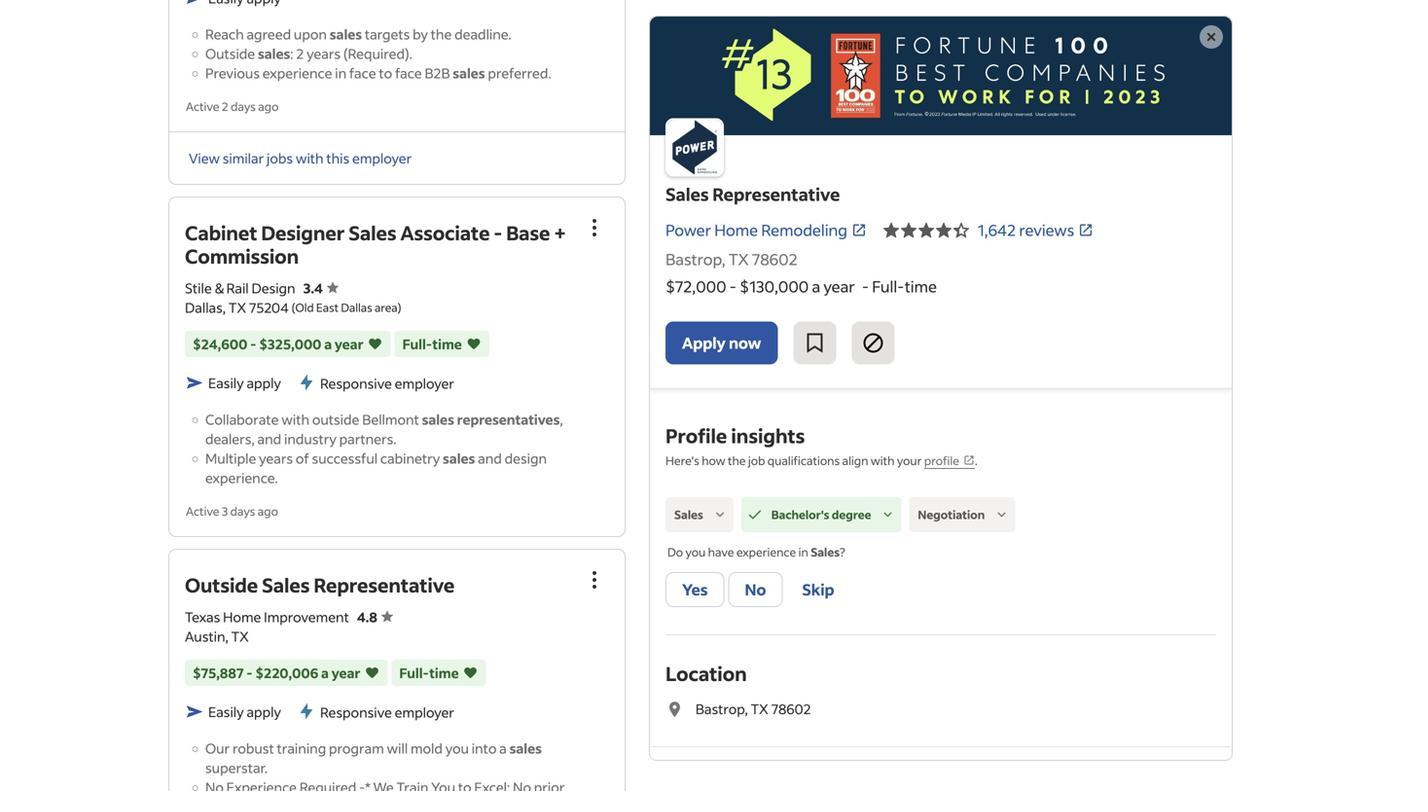 Task type: describe. For each thing, give the bounding box(es) containing it.
robust
[[233, 740, 274, 757]]

1 vertical spatial 2
[[222, 99, 228, 114]]

qualifications
[[767, 453, 840, 468]]

employer for representative
[[395, 704, 454, 721]]

bastrop, for location
[[696, 700, 748, 718]]

outside sales representative
[[185, 572, 455, 597]]

3.4
[[303, 279, 323, 297]]

this
[[326, 149, 349, 167]]

targets
[[365, 25, 410, 43]]

upon
[[294, 25, 327, 43]]

power home remodeling link
[[666, 218, 867, 242]]

full- for cabinet designer sales associate - base + commission
[[402, 335, 432, 353]]

no
[[745, 580, 766, 599]]

yes button
[[666, 572, 724, 607]]

easily for cabinet designer sales associate - base + commission
[[208, 374, 244, 392]]

, dealers, and industry partners.
[[205, 411, 563, 448]]

multiple years of successful cabinetry sales
[[205, 449, 475, 467]]

matching qualification image
[[879, 506, 897, 523]]

matches your preference image up into on the bottom left of page
[[463, 663, 478, 683]]

4.8 out of five stars rating image
[[357, 608, 393, 626]]

rail
[[226, 279, 249, 297]]

multiple
[[205, 449, 256, 467]]

skip button
[[787, 572, 850, 607]]

1,642 reviews
[[978, 220, 1074, 240]]

1 horizontal spatial you
[[685, 544, 706, 559]]

0 vertical spatial representative
[[712, 183, 840, 205]]

job actions for outside sales representative is collapsed image
[[583, 568, 606, 592]]

now
[[729, 333, 761, 353]]

similar
[[223, 149, 264, 167]]

our
[[205, 740, 230, 757]]

2 vertical spatial with
[[871, 453, 895, 468]]

training
[[277, 740, 326, 757]]

sales up the "do"
[[674, 507, 703, 522]]

apply now button
[[666, 322, 778, 364]]

area
[[375, 300, 398, 315]]

reviews
[[1019, 220, 1074, 240]]

align
[[842, 453, 868, 468]]

$72,000
[[666, 276, 726, 296]]

active 2 days ago
[[186, 99, 279, 114]]

texas home improvement
[[185, 608, 349, 626]]

$24,600
[[193, 335, 247, 353]]

$24,600 - $325,000 a year
[[193, 335, 364, 353]]

$72,000 - $130,000 a year - full-time
[[666, 276, 937, 296]]

successful
[[312, 449, 378, 467]]

stile
[[185, 279, 212, 297]]

bastrop, tx 78602 for location
[[696, 700, 811, 718]]

you inside our robust training program will mold you into a sales superstar.
[[445, 740, 469, 757]]

- for $72,000 - $130,000 a year - full-time
[[730, 276, 737, 296]]

partners.
[[339, 430, 397, 448]]

negotiation
[[918, 507, 985, 522]]

sales up power
[[666, 183, 709, 205]]

superstar.
[[205, 759, 268, 777]]

remodeling
[[761, 220, 848, 240]]

and inside the and design experience.
[[478, 449, 502, 467]]

responsive for representative
[[320, 704, 392, 721]]

outside sales representative button
[[185, 572, 455, 597]]

no button
[[728, 572, 783, 607]]

0 vertical spatial with
[[296, 149, 324, 167]]

insights
[[731, 423, 805, 448]]

bastrop, tx 78602 for sales representative
[[666, 249, 798, 269]]

1 horizontal spatial the
[[728, 453, 746, 468]]

apply for sales
[[247, 703, 281, 721]]

deadline.
[[454, 25, 511, 43]]

outside
[[312, 411, 359, 428]]

ago for and design experience.
[[258, 503, 278, 519]]

of
[[296, 449, 309, 467]]

have
[[708, 544, 734, 559]]

a for $325,000
[[324, 335, 332, 353]]

1,642
[[978, 220, 1016, 240]]

responsive for sales
[[320, 375, 392, 392]]

sales right bellmont
[[422, 411, 454, 428]]

designer
[[261, 220, 345, 245]]

and design experience.
[[205, 449, 547, 486]]

active 3 days ago
[[186, 503, 278, 519]]

time for outside sales representative
[[429, 664, 459, 682]]

job
[[748, 453, 765, 468]]

sales right cabinetry at the left bottom of the page
[[443, 449, 475, 467]]

sales down agreed
[[258, 45, 290, 62]]

active for multiple years of successful cabinetry
[[186, 503, 219, 519]]

reach
[[205, 25, 244, 43]]

reach agreed upon sales targets by the deadline. outside sales : 2 years (required). previous experience in face to face b2b sales preferred.
[[205, 25, 551, 82]]

dallas, tx 75204 ( old east dallas area )
[[185, 299, 401, 316]]

stile & rail design
[[185, 279, 295, 297]]

sales representative
[[666, 183, 840, 205]]

commission
[[185, 243, 299, 268]]

?
[[840, 544, 845, 559]]

$325,000
[[259, 335, 321, 353]]

(
[[292, 300, 295, 315]]

collaborate
[[205, 411, 279, 428]]

apply
[[682, 333, 726, 353]]

austin, tx
[[185, 628, 249, 645]]

apply for designer
[[247, 374, 281, 392]]

78602 for sales representative
[[752, 249, 798, 269]]

dealers,
[[205, 430, 255, 448]]

0 vertical spatial full-
[[872, 276, 905, 296]]

skip
[[802, 580, 834, 599]]

dallas,
[[185, 299, 226, 316]]

1 vertical spatial experience
[[736, 544, 796, 559]]

into
[[472, 740, 497, 757]]

75204
[[249, 299, 289, 316]]

outside inside reach agreed upon sales targets by the deadline. outside sales : 2 years (required). previous experience in face to face b2b sales preferred.
[[205, 45, 255, 62]]

a for $130,000
[[812, 276, 820, 296]]

0 horizontal spatial representative
[[314, 572, 455, 597]]

power home remodeling
[[666, 220, 848, 240]]

- for $24,600 - $325,000 a year
[[250, 335, 256, 353]]

$130,000
[[740, 276, 809, 296]]

matching qualification image
[[746, 506, 764, 523]]

+
[[554, 220, 566, 245]]

job actions for cabinet designer sales associate - base + commission is collapsed image
[[583, 216, 606, 239]]

program
[[329, 740, 384, 757]]

0 vertical spatial time
[[905, 276, 937, 296]]

sales button
[[666, 497, 733, 532]]

1 horizontal spatial in
[[798, 544, 808, 559]]

3.4 out of five stars rating image
[[303, 279, 338, 297]]

days for multiple years of successful cabinetry
[[230, 503, 255, 519]]



Task type: locate. For each thing, give the bounding box(es) containing it.
active for outside
[[186, 99, 219, 114]]

employer for sales
[[395, 375, 454, 392]]

3
[[222, 503, 228, 519]]

1 vertical spatial full-
[[402, 335, 432, 353]]

full- up mold
[[399, 664, 429, 682]]

0 vertical spatial responsive
[[320, 375, 392, 392]]

with left this on the left top of the page
[[296, 149, 324, 167]]

view
[[189, 149, 220, 167]]

you right the "do"
[[685, 544, 706, 559]]

1 missing qualification image from the left
[[711, 506, 729, 523]]

$75,887 - $220,006 a year
[[193, 664, 360, 682]]

1 horizontal spatial years
[[307, 45, 341, 62]]

full-
[[872, 276, 905, 296], [402, 335, 432, 353], [399, 664, 429, 682]]

1 horizontal spatial 2
[[296, 45, 304, 62]]

representative up 4.8 out of five stars rating icon
[[314, 572, 455, 597]]

2 vertical spatial employer
[[395, 704, 454, 721]]

outside up "previous"
[[205, 45, 255, 62]]

bachelor's degree button
[[741, 497, 901, 532]]

easily apply for outside
[[208, 703, 281, 721]]

0 vertical spatial in
[[335, 64, 347, 82]]

,
[[560, 411, 563, 428]]

responsive employer up will
[[320, 704, 454, 721]]

bastrop, tx 78602
[[666, 249, 798, 269], [696, 700, 811, 718]]

the
[[431, 25, 452, 43], [728, 453, 746, 468]]

0 horizontal spatial 2
[[222, 99, 228, 114]]

1 vertical spatial outside
[[185, 572, 258, 597]]

1 horizontal spatial face
[[395, 64, 422, 82]]

0 horizontal spatial face
[[349, 64, 376, 82]]

- right $75,887
[[246, 664, 253, 682]]

1 responsive from the top
[[320, 375, 392, 392]]

old
[[295, 300, 314, 315]]

view similar jobs with this employer
[[189, 149, 412, 167]]

1 vertical spatial responsive
[[320, 704, 392, 721]]

home down sales representative on the top of page
[[714, 220, 758, 240]]

1 active from the top
[[186, 99, 219, 114]]

year for cabinet designer sales associate - base + commission
[[335, 335, 364, 353]]

power home remodeling logo image
[[650, 17, 1232, 135], [666, 118, 724, 176]]

0 vertical spatial responsive employer
[[320, 375, 454, 392]]

the right by
[[431, 25, 452, 43]]

save this job image
[[803, 331, 826, 355]]

full-time for sales
[[402, 335, 462, 353]]

easily up our
[[208, 703, 244, 721]]

experience down matching qualification image
[[736, 544, 796, 559]]

face
[[349, 64, 376, 82], [395, 64, 422, 82]]

0 horizontal spatial in
[[335, 64, 347, 82]]

sales right upon
[[330, 25, 362, 43]]

- right $72,000
[[730, 276, 737, 296]]

bastrop, for sales representative
[[666, 249, 725, 269]]

outside up texas
[[185, 572, 258, 597]]

industry
[[284, 430, 337, 448]]

days
[[231, 99, 256, 114], [230, 503, 255, 519]]

missing qualification image inside sales button
[[711, 506, 729, 523]]

1 apply from the top
[[247, 374, 281, 392]]

years left of in the left of the page
[[259, 449, 293, 467]]

to
[[379, 64, 392, 82]]

with
[[296, 149, 324, 167], [281, 411, 309, 428], [871, 453, 895, 468]]

sales inside cabinet designer sales associate - base + commission
[[349, 220, 397, 245]]

0 vertical spatial 78602
[[752, 249, 798, 269]]

texas
[[185, 608, 220, 626]]

with left your
[[871, 453, 895, 468]]

representative
[[712, 183, 840, 205], [314, 572, 455, 597]]

full- up the not interested icon
[[872, 276, 905, 296]]

- left base
[[494, 220, 502, 245]]

year up save this job icon in the right top of the page
[[823, 276, 855, 296]]

ago down "previous"
[[258, 99, 279, 114]]

negotiation button
[[909, 497, 1015, 532]]

1 vertical spatial easily apply
[[208, 703, 281, 721]]

profile
[[666, 423, 727, 448]]

active left the 3
[[186, 503, 219, 519]]

0 horizontal spatial and
[[257, 430, 281, 448]]

missing qualification image left matching qualification image
[[711, 506, 729, 523]]

cabinet
[[185, 220, 257, 245]]

in down "(required)."
[[335, 64, 347, 82]]

full-time for representative
[[399, 664, 459, 682]]

a down the east
[[324, 335, 332, 353]]

design
[[251, 279, 295, 297]]

in inside reach agreed upon sales targets by the deadline. outside sales : 2 years (required). previous experience in face to face b2b sales preferred.
[[335, 64, 347, 82]]

1 vertical spatial bastrop, tx 78602
[[696, 700, 811, 718]]

1 vertical spatial representative
[[314, 572, 455, 597]]

apply up robust
[[247, 703, 281, 721]]

our robust training program will mold you into a sales superstar.
[[205, 740, 542, 777]]

1 vertical spatial apply
[[247, 703, 281, 721]]

4.3 out of 5 stars image
[[883, 218, 970, 242]]

responsive up program
[[320, 704, 392, 721]]

0 vertical spatial employer
[[352, 149, 412, 167]]

full- up bellmont
[[402, 335, 432, 353]]

mold
[[411, 740, 443, 757]]

missing qualification image inside negotiation button
[[993, 506, 1010, 523]]

missing qualification image
[[711, 506, 729, 523], [993, 506, 1010, 523]]

preferred.
[[488, 64, 551, 82]]

profile insights
[[666, 423, 805, 448]]

days for outside
[[231, 99, 256, 114]]

days down "previous"
[[231, 99, 256, 114]]

you left into on the bottom left of page
[[445, 740, 469, 757]]

close job details image
[[1200, 25, 1223, 49]]

1 horizontal spatial missing qualification image
[[993, 506, 1010, 523]]

.
[[975, 453, 978, 468]]

0 horizontal spatial the
[[431, 25, 452, 43]]

by
[[413, 25, 428, 43]]

east
[[316, 300, 339, 315]]

-
[[494, 220, 502, 245], [730, 276, 737, 296], [862, 276, 869, 296], [250, 335, 256, 353], [246, 664, 253, 682]]

1 horizontal spatial and
[[478, 449, 502, 467]]

easily apply for cabinet
[[208, 374, 281, 392]]

easily apply up 'collaborate'
[[208, 374, 281, 392]]

0 vertical spatial home
[[714, 220, 758, 240]]

ago for : 2 years (required).
[[258, 99, 279, 114]]

cabinet designer sales associate - base + commission button
[[185, 220, 566, 268]]

- up the not interested icon
[[862, 276, 869, 296]]

1 vertical spatial year
[[335, 335, 364, 353]]

employer right this on the left top of the page
[[352, 149, 412, 167]]

sales
[[666, 183, 709, 205], [349, 220, 397, 245], [674, 507, 703, 522], [811, 544, 840, 559], [262, 572, 310, 597]]

- inside cabinet designer sales associate - base + commission
[[494, 220, 502, 245]]

employer up mold
[[395, 704, 454, 721]]

1 vertical spatial you
[[445, 740, 469, 757]]

representative up power home remodeling link at the top of page
[[712, 183, 840, 205]]

sales inside our robust training program will mold you into a sales superstar.
[[509, 740, 542, 757]]

1 horizontal spatial representative
[[712, 183, 840, 205]]

0 vertical spatial years
[[307, 45, 341, 62]]

full-time up mold
[[399, 664, 459, 682]]

the left job at the right
[[728, 453, 746, 468]]

0 vertical spatial outside
[[205, 45, 255, 62]]

- for $75,887 - $220,006 a year
[[246, 664, 253, 682]]

easily down $24,600
[[208, 374, 244, 392]]

1 vertical spatial home
[[223, 608, 261, 626]]

2 vertical spatial year
[[331, 664, 360, 682]]

years inside reach agreed upon sales targets by the deadline. outside sales : 2 years (required). previous experience in face to face b2b sales preferred.
[[307, 45, 341, 62]]

2 vertical spatial time
[[429, 664, 459, 682]]

(required).
[[343, 45, 412, 62]]

2 missing qualification image from the left
[[993, 506, 1010, 523]]

easily
[[208, 374, 244, 392], [208, 703, 244, 721]]

matches your preference image up the representatives
[[466, 334, 481, 354]]

a for $220,006
[[321, 664, 329, 682]]

0 vertical spatial easily
[[208, 374, 244, 392]]

time down "4.3 out of 5 stars" image
[[905, 276, 937, 296]]

year down dallas
[[335, 335, 364, 353]]

0 vertical spatial ago
[[258, 99, 279, 114]]

0 vertical spatial experience
[[262, 64, 332, 82]]

)
[[398, 300, 401, 315]]

will
[[387, 740, 408, 757]]

year right $220,006 on the bottom left
[[331, 664, 360, 682]]

2 apply from the top
[[247, 703, 281, 721]]

4.8
[[357, 608, 377, 626]]

a right into on the bottom left of page
[[499, 740, 507, 757]]

how
[[702, 453, 725, 468]]

jobs
[[267, 149, 293, 167]]

not interested image
[[861, 331, 885, 355]]

agreed
[[247, 25, 291, 43]]

2 easily apply from the top
[[208, 703, 281, 721]]

0 vertical spatial 2
[[296, 45, 304, 62]]

sales right b2b on the left top
[[453, 64, 485, 82]]

active
[[186, 99, 219, 114], [186, 503, 219, 519]]

bastrop, tx 78602 down power home remodeling
[[666, 249, 798, 269]]

years down upon
[[307, 45, 341, 62]]

1 vertical spatial the
[[728, 453, 746, 468]]

0 vertical spatial and
[[257, 430, 281, 448]]

view similar jobs with this employer link
[[189, 149, 412, 167]]

responsive employer for representative
[[320, 704, 454, 721]]

active down "previous"
[[186, 99, 219, 114]]

responsive employer for sales
[[320, 375, 454, 392]]

austin,
[[185, 628, 228, 645]]

bastrop, down location
[[696, 700, 748, 718]]

:
[[290, 45, 293, 62]]

matches your preference image down 4.8 out of five stars rating icon
[[364, 663, 380, 683]]

collaborate with outside bellmont sales representatives
[[205, 411, 560, 428]]

1 vertical spatial employer
[[395, 375, 454, 392]]

0 vertical spatial easily apply
[[208, 374, 281, 392]]

responsive employer
[[320, 375, 454, 392], [320, 704, 454, 721]]

a right $220,006 on the bottom left
[[321, 664, 329, 682]]

with up industry
[[281, 411, 309, 428]]

0 vertical spatial bastrop, tx 78602
[[666, 249, 798, 269]]

improvement
[[264, 608, 349, 626]]

0 vertical spatial full-time
[[402, 335, 462, 353]]

responsive up outside
[[320, 375, 392, 392]]

days right the 3
[[230, 503, 255, 519]]

1 easily apply from the top
[[208, 374, 281, 392]]

cabinet designer sales associate - base + commission
[[185, 220, 566, 268]]

1 horizontal spatial home
[[714, 220, 758, 240]]

$75,887
[[193, 664, 244, 682]]

1 vertical spatial years
[[259, 449, 293, 467]]

0 horizontal spatial years
[[259, 449, 293, 467]]

face left the to
[[349, 64, 376, 82]]

bastrop, tx 78602 down location
[[696, 700, 811, 718]]

degree
[[832, 507, 871, 522]]

easily for outside sales representative
[[208, 703, 244, 721]]

0 horizontal spatial home
[[223, 608, 261, 626]]

2 responsive from the top
[[320, 704, 392, 721]]

and
[[257, 430, 281, 448], [478, 449, 502, 467]]

0 vertical spatial days
[[231, 99, 256, 114]]

2 inside reach agreed upon sales targets by the deadline. outside sales : 2 years (required). previous experience in face to face b2b sales preferred.
[[296, 45, 304, 62]]

ago down experience. at bottom
[[258, 503, 278, 519]]

2 down "previous"
[[222, 99, 228, 114]]

2 face from the left
[[395, 64, 422, 82]]

0 horizontal spatial experience
[[262, 64, 332, 82]]

here's how the job qualifications align with your
[[666, 453, 924, 468]]

0 horizontal spatial you
[[445, 740, 469, 757]]

matches your preference image
[[367, 334, 383, 354], [466, 334, 481, 354], [364, 663, 380, 683], [463, 663, 478, 683]]

1 vertical spatial with
[[281, 411, 309, 428]]

profile link
[[924, 453, 975, 469]]

face right the to
[[395, 64, 422, 82]]

tx
[[729, 249, 749, 269], [229, 299, 246, 316], [231, 628, 249, 645], [751, 700, 768, 718]]

0 horizontal spatial missing qualification image
[[711, 506, 729, 523]]

0 vertical spatial active
[[186, 99, 219, 114]]

a inside our robust training program will mold you into a sales superstar.
[[499, 740, 507, 757]]

sales right designer
[[349, 220, 397, 245]]

experience.
[[205, 469, 278, 486]]

bachelor's degree
[[771, 507, 871, 522]]

experience inside reach agreed upon sales targets by the deadline. outside sales : 2 years (required). previous experience in face to face b2b sales preferred.
[[262, 64, 332, 82]]

sales
[[330, 25, 362, 43], [258, 45, 290, 62], [453, 64, 485, 82], [422, 411, 454, 428], [443, 449, 475, 467], [509, 740, 542, 757]]

2 easily from the top
[[208, 703, 244, 721]]

in down the bachelor's
[[798, 544, 808, 559]]

time up mold
[[429, 664, 459, 682]]

easily apply up robust
[[208, 703, 281, 721]]

sales up texas home improvement
[[262, 572, 310, 597]]

bastrop, up $72,000
[[666, 249, 725, 269]]

1 vertical spatial ago
[[258, 503, 278, 519]]

1 responsive employer from the top
[[320, 375, 454, 392]]

and left design
[[478, 449, 502, 467]]

missing qualification image for sales
[[711, 506, 729, 523]]

1 vertical spatial in
[[798, 544, 808, 559]]

- right $24,600
[[250, 335, 256, 353]]

year for outside sales representative
[[331, 664, 360, 682]]

employer up bellmont
[[395, 375, 454, 392]]

sales right into on the bottom left of page
[[509, 740, 542, 757]]

1 vertical spatial days
[[230, 503, 255, 519]]

0 vertical spatial apply
[[247, 374, 281, 392]]

and down 'collaborate'
[[257, 430, 281, 448]]

design
[[505, 449, 547, 467]]

home for texas
[[223, 608, 261, 626]]

previous
[[205, 64, 260, 82]]

2 active from the top
[[186, 503, 219, 519]]

apply down the $24,600 - $325,000 a year
[[247, 374, 281, 392]]

the inside reach agreed upon sales targets by the deadline. outside sales : 2 years (required). previous experience in face to face b2b sales preferred.
[[431, 25, 452, 43]]

missing qualification image for negotiation
[[993, 506, 1010, 523]]

power
[[666, 220, 711, 240]]

full-time up bellmont
[[402, 335, 462, 353]]

1 vertical spatial 78602
[[771, 700, 811, 718]]

b2b
[[425, 64, 450, 82]]

yes
[[682, 580, 708, 599]]

1 vertical spatial and
[[478, 449, 502, 467]]

1 vertical spatial time
[[432, 335, 462, 353]]

home up austin, tx at bottom left
[[223, 608, 261, 626]]

1 horizontal spatial experience
[[736, 544, 796, 559]]

do you have experience in sales ?
[[667, 544, 845, 559]]

missing qualification image right negotiation
[[993, 506, 1010, 523]]

0 vertical spatial you
[[685, 544, 706, 559]]

ago
[[258, 99, 279, 114], [258, 503, 278, 519]]

experience down :
[[262, 64, 332, 82]]

1 vertical spatial full-time
[[399, 664, 459, 682]]

1 face from the left
[[349, 64, 376, 82]]

time up the representatives
[[432, 335, 462, 353]]

1 vertical spatial easily
[[208, 703, 244, 721]]

responsive
[[320, 375, 392, 392], [320, 704, 392, 721]]

&
[[215, 279, 224, 297]]

time for cabinet designer sales associate - base + commission
[[432, 335, 462, 353]]

0 vertical spatial the
[[431, 25, 452, 43]]

matches your preference image down area
[[367, 334, 383, 354]]

1 easily from the top
[[208, 374, 244, 392]]

profile
[[924, 453, 959, 468]]

0 vertical spatial bastrop,
[[666, 249, 725, 269]]

78602 for location
[[771, 700, 811, 718]]

sales down bachelor's degree button
[[811, 544, 840, 559]]

1 vertical spatial responsive employer
[[320, 704, 454, 721]]

representatives
[[457, 411, 560, 428]]

2
[[296, 45, 304, 62], [222, 99, 228, 114]]

home for power
[[714, 220, 758, 240]]

and inside , dealers, and industry partners.
[[257, 430, 281, 448]]

responsive employer up bellmont
[[320, 375, 454, 392]]

you
[[685, 544, 706, 559], [445, 740, 469, 757]]

2 vertical spatial full-
[[399, 664, 429, 682]]

1 vertical spatial active
[[186, 503, 219, 519]]

2 right :
[[296, 45, 304, 62]]

2 responsive employer from the top
[[320, 704, 454, 721]]

0 vertical spatial year
[[823, 276, 855, 296]]

1 vertical spatial bastrop,
[[696, 700, 748, 718]]

a right $130,000
[[812, 276, 820, 296]]

full- for outside sales representative
[[399, 664, 429, 682]]



Task type: vqa. For each thing, say whether or not it's contained in the screenshot.
home
yes



